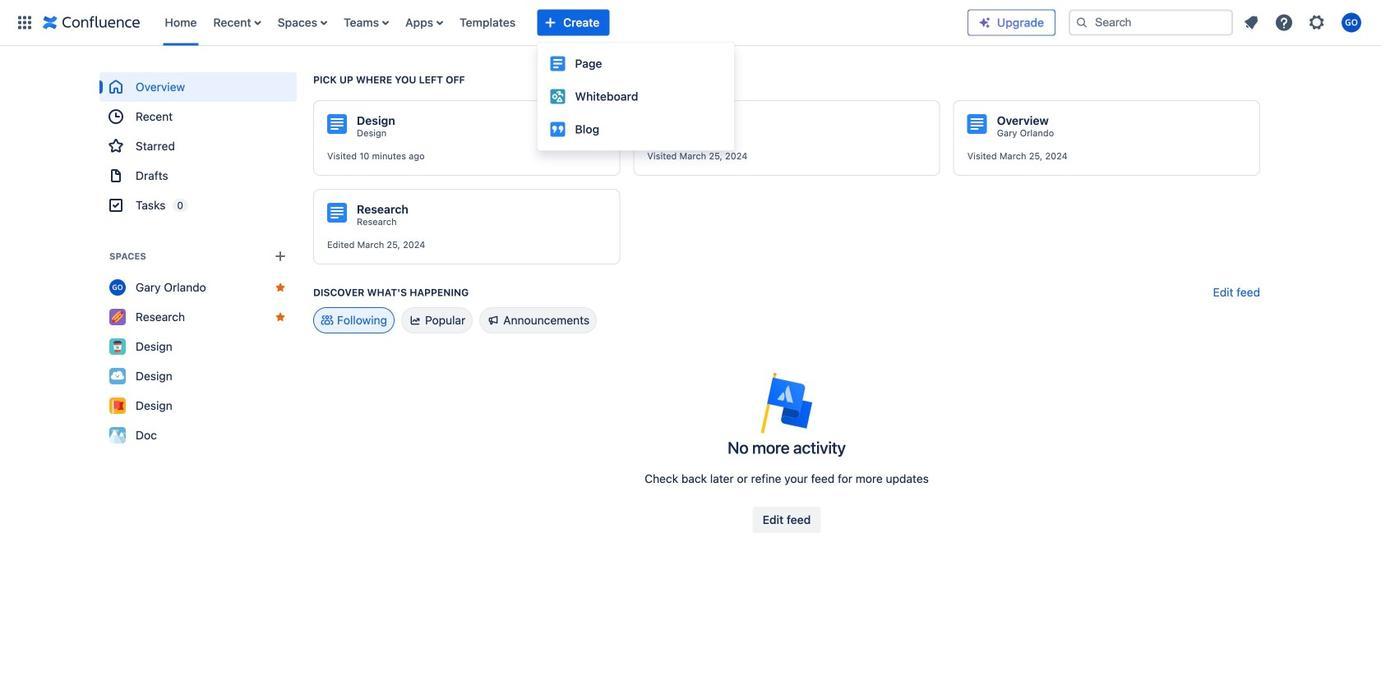Task type: vqa. For each thing, say whether or not it's contained in the screenshot.
:info: image
no



Task type: locate. For each thing, give the bounding box(es) containing it.
list
[[157, 0, 968, 46], [1236, 8, 1371, 37]]

Search field
[[1069, 9, 1233, 36]]

create a space image
[[270, 247, 290, 266]]

group
[[537, 42, 735, 151], [99, 72, 297, 220]]

confluence image
[[43, 13, 140, 32], [43, 13, 140, 32]]

None search field
[[1069, 9, 1233, 36]]

notification icon image
[[1241, 13, 1261, 32]]

0 horizontal spatial list
[[157, 0, 968, 46]]

appswitcher icon image
[[15, 13, 35, 32]]

banner
[[0, 0, 1381, 46]]

unstar this space image
[[274, 281, 287, 294]]

1 horizontal spatial list
[[1236, 8, 1371, 37]]



Task type: describe. For each thing, give the bounding box(es) containing it.
list for the premium image
[[1236, 8, 1371, 37]]

button group group
[[753, 507, 821, 534]]

global element
[[10, 0, 968, 46]]

search image
[[1075, 16, 1088, 29]]

unstar this space image
[[274, 311, 287, 324]]

help icon image
[[1274, 13, 1294, 32]]

0 horizontal spatial group
[[99, 72, 297, 220]]

premium image
[[978, 16, 991, 29]]

1 horizontal spatial group
[[537, 42, 735, 151]]

your profile and preferences image
[[1342, 13, 1361, 32]]

settings icon image
[[1307, 13, 1327, 32]]

list for appswitcher icon
[[157, 0, 968, 46]]



